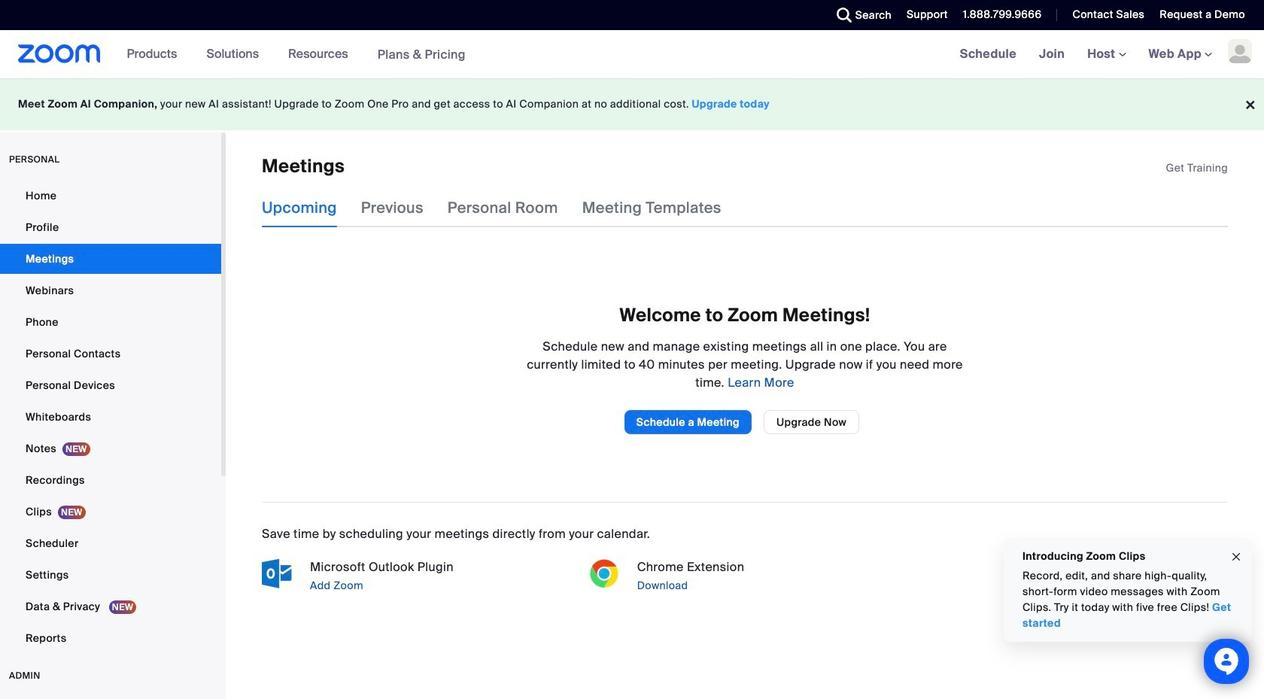Task type: locate. For each thing, give the bounding box(es) containing it.
banner
[[0, 30, 1265, 79]]

footer
[[0, 78, 1265, 130]]

product information navigation
[[116, 30, 477, 79]]

personal menu menu
[[0, 181, 221, 655]]

application
[[1167, 160, 1229, 175]]

zoom logo image
[[18, 44, 101, 63]]

tabs of meeting tab list
[[262, 189, 746, 228]]



Task type: vqa. For each thing, say whether or not it's contained in the screenshot.
application
yes



Task type: describe. For each thing, give the bounding box(es) containing it.
close image
[[1231, 549, 1243, 566]]

profile picture image
[[1229, 39, 1253, 63]]

meetings navigation
[[949, 30, 1265, 79]]



